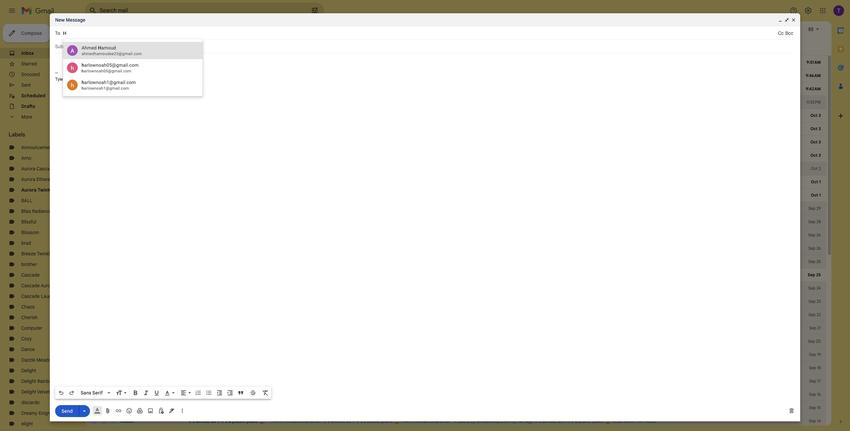 Task type: describe. For each thing, give the bounding box(es) containing it.
fwd: coffee break?
[[187, 59, 230, 65]]

terry
[[135, 59, 147, 65]]

bjord ,
[[120, 73, 135, 79]]

sep 16
[[809, 392, 821, 397]]

more button
[[0, 112, 80, 122]]

close image
[[791, 17, 796, 23]]

2 oct 1 from the top
[[811, 193, 821, 198]]

2 sep 25 row from the top
[[85, 268, 826, 282]]

not important switch inside reddit row
[[110, 404, 117, 411]]

26 for second "sep 26" row
[[817, 246, 821, 251]]

1 vertical spatial r/iamthemaincharacter:
[[232, 392, 284, 398]]

5 row from the top
[[85, 388, 826, 401]]

airpo..."
[[274, 99, 291, 105]]

2 horizontal spatial votes
[[645, 418, 656, 424]]

indent more ‪(⌘])‬ image
[[227, 390, 233, 396]]

1 it's from the left
[[324, 418, 330, 424]]

16
[[817, 392, 821, 397]]

cc
[[778, 30, 784, 36]]

elight link
[[21, 421, 33, 427]]

2 inside row
[[819, 166, 821, 171]]

21
[[817, 325, 821, 330]]

cascade link
[[21, 272, 40, 278]]

breeze twinkle link
[[21, 251, 52, 257]]

sep 28
[[809, 219, 821, 224]]

by left u/ at the right
[[667, 392, 672, 398]]

"going through an emergency exit at the airpo..." link
[[187, 99, 790, 106]]

oct for third oct 3 row from the bottom of the page
[[811, 126, 818, 131]]

not important switch for "one woman show"
[[110, 391, 117, 398]]

aurora down arno link
[[21, 166, 35, 172]]

level
[[212, 73, 225, 79]]

sep 29 row
[[85, 202, 826, 215]]

sep 22
[[809, 312, 821, 317]]

"one
[[187, 392, 197, 398]]

remove formatting ‪(⌘\)‬ image
[[262, 390, 269, 396]]

twinkle inside the aurora twinkle link
[[201, 86, 214, 91]]

reddit inside row
[[120, 405, 134, 411]]

0 horizontal spatial read
[[475, 392, 486, 398]]

3 as from the left
[[558, 418, 562, 424]]

more options image
[[180, 407, 184, 414]]

4 row from the top
[[85, 375, 826, 388]]

bliss
[[21, 208, 31, 214]]

sep 28 row
[[85, 215, 826, 228]]

0 horizontal spatial comments
[[530, 392, 553, 398]]

strikethrough ‪(⌘⇧x)‬ image
[[250, 390, 256, 396]]

3 for second oct 3 row from the bottom of the page
[[819, 139, 821, 144]]

sep 23
[[809, 299, 821, 304]]

u/shugazi
[[399, 392, 420, 398]]

sep 19
[[809, 352, 821, 357]]

indent less ‪(⌘[)‬ image
[[216, 390, 223, 396]]

break?
[[215, 59, 230, 65]]

u/massiveposterity
[[477, 418, 516, 424]]

undo ‪(⌘z)‬ image
[[58, 390, 64, 396]]

only.
[[92, 77, 101, 82]]

2 🙄 image from the left
[[605, 419, 611, 424]]

2 it's from the left
[[568, 418, 574, 424]]

"one woman show" - r/iamthemaincharacter: one woman show r/iamthemaincharacter · posted by u/shugazi 7h ago one woman show read more 1814 votes 150 comments hide r/iamthemaincharacter r/floridagators · posted by u/
[[187, 392, 678, 398]]

primary tab
[[85, 37, 168, 56]]

bjord for bjord , terry
[[120, 59, 132, 65]]

0 vertical spatial ago
[[484, 378, 492, 384]]

1 he from the left
[[193, 378, 199, 384]]

3 for first oct 3 row from the bottom of the page
[[819, 153, 821, 158]]

dance
[[21, 346, 35, 352]]

3 he from the left
[[498, 378, 503, 384]]

sans serif
[[81, 390, 103, 396]]

ball link
[[21, 198, 32, 204]]

brother
[[21, 261, 37, 267]]

"going
[[187, 99, 201, 105]]

"is he a maincharacter?" - r/iamthemaincharacter: is he a maincharacter? r/iamthemaincharacter · posted by u/moreheadsmoreprices 22h ago is he a maincharacter? read more 1282 votes 203 comments hide r/iamthemaincharacter r/
[[187, 378, 688, 384]]

snoozed link
[[21, 71, 40, 77]]

the
[[266, 99, 273, 105]]

Subject field
[[55, 43, 795, 50]]

aurora up ball link
[[21, 187, 37, 193]]

1 vertical spatial aurora twinkle link
[[21, 187, 55, 193]]

insert files using drive image
[[136, 407, 143, 414]]

labels
[[9, 132, 25, 138]]

advanced search options image
[[308, 4, 321, 17]]

r/iamthemaincharacter · posted by u/massiveposterity 14h ago it's almost as if it's a public place
[[400, 418, 605, 424]]

oct for fourth oct 3 row from the bottom
[[811, 113, 818, 118]]

0 vertical spatial r/iamthemaincharacter:
[[244, 378, 295, 384]]

more inside button
[[21, 114, 32, 120]]

22h
[[475, 378, 483, 384]]

important according to google magic. switch for fwd: coffee break?
[[110, 59, 117, 66]]

one
[[75, 77, 82, 82]]

serif
[[92, 390, 103, 396]]

dance link
[[21, 346, 35, 352]]

3 h from the top
[[82, 80, 84, 85]]

r/floridagators
[[616, 392, 648, 398]]

🙄 image
[[394, 419, 400, 424]]

more left 1814
[[487, 392, 498, 398]]

3 almost from the left
[[542, 418, 556, 424]]

6 row from the top
[[85, 414, 826, 428]]

sep 24
[[808, 286, 821, 291]]

sep 15
[[809, 405, 821, 410]]

inbox link
[[21, 50, 34, 56]]

4 oct 3 row from the top
[[85, 149, 826, 162]]

1 if from the left
[[217, 418, 220, 424]]

quote ‪(⌘⇧9)‬ image
[[237, 390, 244, 396]]

h
[[98, 45, 101, 50]]

oct for first oct 3 row from the bottom of the page
[[811, 153, 818, 158]]

settings image
[[804, 7, 812, 15]]

toggle confidential mode image
[[158, 407, 164, 414]]

14h
[[517, 418, 524, 424]]

sans serif option
[[79, 390, 106, 396]]

read more 1141 votes
[[611, 418, 656, 424]]

delight rainbow link
[[21, 378, 55, 384]]

1 vertical spatial sep 25
[[808, 272, 821, 277]]

sep inside "row"
[[809, 312, 816, 317]]

0 vertical spatial 25
[[817, 259, 821, 264]]

3 row from the top
[[85, 96, 826, 109]]

2 h from the top
[[82, 69, 84, 73]]

2 sep 26 row from the top
[[85, 242, 826, 255]]

oct 3 for fourth oct 3 row from the bottom
[[811, 113, 821, 118]]

2 1 from the top
[[819, 193, 821, 198]]

delight for 'delight' link
[[21, 368, 36, 374]]

2 vertical spatial read
[[612, 418, 623, 424]]

2 he from the left
[[301, 378, 306, 384]]

1 sep 26 row from the top
[[85, 228, 826, 242]]

1 horizontal spatial comments
[[599, 378, 622, 384]]

chaos link
[[21, 304, 35, 310]]

reddit row
[[85, 401, 826, 414]]

0 vertical spatial sep 25
[[809, 259, 821, 264]]

aurora twinkle link inside brad "row"
[[187, 86, 790, 92]]

insert link ‪(⌘k)‬ image
[[115, 407, 122, 414]]

aurora ethereal
[[21, 176, 54, 182]]

bulleted list ‪(⌘⇧8)‬ image
[[206, 390, 212, 396]]

bliss radiance link
[[21, 208, 52, 214]]

cascade laughter
[[21, 293, 60, 299]]

pop out image
[[784, 17, 790, 23]]

aurora twinkle inside labels "navigation"
[[21, 187, 55, 193]]

sep 19 row
[[85, 348, 826, 361]]

20
[[816, 339, 821, 344]]

, for bjord ,
[[132, 73, 133, 79]]

updates tab
[[169, 37, 253, 56]]

2 show from the left
[[463, 392, 474, 398]]

sep 22 row
[[85, 308, 826, 321]]

elight
[[21, 421, 33, 427]]

twinkle for the bottom the aurora twinkle link
[[38, 187, 55, 193]]

gmail image
[[21, 4, 57, 17]]

17
[[817, 379, 821, 384]]

26 for 1st "sep 26" row from the top of the page
[[817, 232, 821, 237]]

computer link
[[21, 325, 42, 331]]

toggle split pane mode image
[[808, 26, 814, 33]]

new message
[[55, 17, 85, 23]]

1 oct 3 row from the top
[[85, 109, 826, 122]]

sep inside row
[[809, 325, 816, 330]]

it's
[[221, 418, 227, 424]]

underline ‪(⌘u)‬ image
[[153, 390, 160, 397]]

and
[[84, 77, 91, 82]]

ahmedhamoudee23@gmail.com
[[82, 51, 142, 56]]

1 public from the left
[[232, 418, 245, 424]]

1 almost from the left
[[196, 418, 210, 424]]

oct for oct 2 row
[[811, 166, 818, 171]]

1814
[[499, 392, 508, 398]]

not important switch for "it's almost as if it's a public place
[[110, 418, 117, 424]]

1 place from the left
[[246, 418, 258, 424]]

insert signature image
[[168, 407, 175, 414]]

message
[[66, 17, 85, 23]]

3 place from the left
[[593, 418, 604, 424]]

cascade for the cascade link
[[21, 272, 40, 278]]

not important switch for "is he a maincharacter?"
[[110, 378, 117, 385]]

scheduled link
[[21, 93, 45, 99]]

sep 17
[[809, 379, 821, 384]]

fwd: for fwd: noise level
[[187, 73, 197, 79]]

4 h from the top
[[82, 86, 84, 91]]

velvet
[[37, 389, 50, 395]]

sep 21
[[809, 325, 821, 330]]

labels heading
[[9, 132, 70, 138]]

-- tyler. the one and only.
[[55, 70, 101, 82]]

important according to google magic. switch for fwd: noise level
[[110, 72, 117, 79]]

cozy
[[21, 336, 32, 342]]

1 oct 1 row from the top
[[85, 175, 826, 189]]

reddit for "it's almost as if it's a public place
[[120, 418, 134, 424]]

radiance
[[32, 208, 52, 214]]

starred
[[21, 61, 37, 67]]

oct 3 for second oct 3 row from the bottom of the page
[[811, 139, 821, 144]]

posted left u/shugazi
[[377, 392, 392, 398]]

aurora cascade link
[[21, 166, 55, 172]]

tab list containing primary
[[85, 37, 832, 56]]

insert emoji ‪(⌘⇧2)‬ image
[[126, 407, 133, 414]]

oct 3 for first oct 3 row from the bottom of the page
[[811, 153, 821, 158]]

minimize image
[[778, 17, 783, 23]]

2 vertical spatial r/iamthemaincharacter:
[[271, 418, 322, 424]]

maincharacter?"
[[203, 378, 239, 384]]

1 oct 1 from the top
[[811, 179, 821, 184]]

exit
[[252, 99, 259, 105]]

bcc link
[[785, 29, 793, 37]]

cc link
[[778, 29, 784, 37]]

sep 29
[[808, 206, 821, 211]]

1 show from the left
[[311, 392, 322, 398]]



Task type: vqa. For each thing, say whether or not it's contained in the screenshot.
the social link on the left of the page
no



Task type: locate. For each thing, give the bounding box(es) containing it.
comments right 203
[[599, 378, 622, 384]]

attach files image
[[105, 407, 111, 414]]

aurora inside brad "row"
[[188, 86, 200, 91]]

search mail image
[[87, 5, 99, 17]]

0 horizontal spatial votes
[[509, 392, 521, 398]]

twinkle down fwd: noise level
[[201, 86, 214, 91]]

by
[[415, 378, 421, 384], [393, 392, 398, 398], [667, 392, 672, 398], [470, 418, 475, 424]]

3 for fourth oct 3 row from the bottom
[[819, 113, 821, 118]]

3 if from the left
[[564, 418, 566, 424]]

twinkle down ethereal
[[38, 187, 55, 193]]

public
[[232, 418, 245, 424], [367, 418, 380, 424], [579, 418, 591, 424]]

2 it's from the left
[[535, 418, 541, 424]]

arlownoah1@gmail.com down only.
[[84, 86, 129, 91]]

read left '1141' on the bottom
[[612, 418, 623, 424]]

arlownoah1@gmail.com up important mainly because you often read messages with this label. switch
[[84, 80, 136, 85]]

2 delight from the top
[[21, 378, 36, 384]]

🙄 image down remove formatting ‪(⌘\)‬ icon
[[259, 419, 265, 424]]

4 oct 3 from the top
[[811, 153, 821, 158]]

by up u/shugazi
[[415, 378, 421, 384]]

aurora up "going
[[188, 86, 200, 91]]

r/iamthemaincharacter: right "
[[271, 418, 322, 424]]

cascade up chaos
[[21, 293, 40, 299]]

2 horizontal spatial as
[[558, 418, 562, 424]]

1 vertical spatial hide
[[554, 392, 564, 398]]

0 horizontal spatial if
[[217, 418, 220, 424]]

1 horizontal spatial public
[[367, 418, 380, 424]]

cherish link
[[21, 314, 38, 320]]

sep 20 row
[[85, 335, 826, 348]]

italic ‪(⌘i)‬ image
[[143, 390, 149, 396]]

fwd: left coffee
[[187, 59, 197, 65]]

votes left 150
[[509, 392, 521, 398]]

2 vertical spatial votes
[[645, 418, 656, 424]]

3 not important switch from the top
[[110, 391, 117, 398]]

row
[[85, 56, 826, 69], [85, 69, 826, 82], [85, 96, 826, 109], [85, 375, 826, 388], [85, 388, 826, 401], [85, 414, 826, 428]]

1 horizontal spatial almost
[[331, 418, 345, 424]]

1141
[[636, 418, 644, 424]]

bjord
[[120, 59, 132, 65], [120, 73, 132, 79]]

ago right 14h
[[526, 418, 534, 424]]

1 row from the top
[[85, 56, 826, 69]]

aurora twinkle down "aurora ethereal" link
[[21, 187, 55, 193]]

announcement link
[[21, 144, 53, 150]]

0 horizontal spatial as
[[211, 418, 216, 424]]

important according to google magic. switch
[[110, 59, 117, 66], [110, 72, 117, 79]]

1 important according to google magic. switch from the top
[[110, 59, 117, 66]]

not important switch
[[110, 99, 117, 106], [110, 378, 117, 385], [110, 391, 117, 398], [110, 404, 117, 411], [110, 418, 117, 424]]

cherish
[[21, 314, 38, 320]]

if
[[217, 418, 220, 424], [352, 418, 355, 424], [564, 418, 566, 424]]

203
[[590, 378, 598, 384]]

by left u/shugazi
[[393, 392, 398, 398]]

1 vertical spatial bjord
[[120, 73, 132, 79]]

bjord for bjord ,
[[120, 73, 132, 79]]

an
[[220, 99, 225, 105]]

28
[[817, 219, 821, 224]]

1 1 from the top
[[819, 179, 821, 184]]

aurora twinkle link up "going through an emergency exit at the airpo..." link
[[187, 86, 790, 92]]

0 vertical spatial hide
[[623, 378, 633, 384]]

twinkle right breeze
[[37, 251, 52, 257]]

0 horizontal spatial place
[[246, 418, 258, 424]]

2 horizontal spatial read
[[612, 418, 623, 424]]

older image
[[794, 26, 801, 33]]

h up one on the top
[[82, 69, 84, 73]]

3 reddit from the top
[[120, 392, 134, 398]]

0 vertical spatial important according to google magic. switch
[[110, 59, 117, 66]]

delight link
[[21, 368, 36, 374]]

reddit up "bold ‪(⌘b)‬" image
[[120, 378, 134, 384]]

sep 26
[[808, 232, 821, 237], [808, 246, 821, 251]]

1 vertical spatial 26
[[817, 246, 821, 251]]

1 down oct 2
[[819, 179, 821, 184]]

"it's
[[187, 418, 195, 424]]

blossom link
[[21, 229, 39, 235]]

arno link
[[21, 155, 31, 161]]

oct 3
[[811, 113, 821, 118], [811, 126, 821, 131], [811, 139, 821, 144], [811, 153, 821, 158]]

r/iamthemaincharacter: up "
[[232, 392, 284, 398]]

7h
[[421, 392, 426, 398]]

delight for delight rainbow
[[21, 378, 36, 384]]

2 horizontal spatial place
[[593, 418, 604, 424]]

2 if from the left
[[352, 418, 355, 424]]

2 vertical spatial delight
[[21, 389, 36, 395]]

oct 1 down oct 2
[[811, 179, 821, 184]]

more left '1141' on the bottom
[[624, 418, 635, 424]]

reddit for "one woman show"
[[120, 392, 134, 398]]

cascade up ethereal
[[36, 166, 55, 172]]

1 , from the top
[[132, 59, 133, 65]]

1 vertical spatial 25
[[816, 272, 821, 277]]

ball
[[21, 198, 32, 204]]

r/
[[685, 378, 688, 384]]

ahmed
[[82, 45, 97, 50]]

2 vertical spatial ago
[[526, 418, 534, 424]]

2 horizontal spatial almost
[[542, 418, 556, 424]]

1 horizontal spatial 2
[[819, 166, 821, 171]]

votes right '1141' on the bottom
[[645, 418, 656, 424]]

sep 14
[[809, 418, 821, 423]]

ahmed h amoud ahmedhamoudee23@gmail.com
[[82, 45, 142, 56]]

0 horizontal spatial one
[[285, 392, 294, 398]]

1 horizontal spatial is
[[493, 378, 496, 384]]

0 vertical spatial bjord
[[120, 59, 132, 65]]

1 🙄 image from the left
[[259, 419, 265, 424]]

snoozed
[[21, 71, 40, 77]]

1 fwd: from the top
[[187, 59, 197, 65]]

2 oct 3 from the top
[[811, 126, 821, 131]]

2
[[74, 93, 76, 98], [819, 166, 821, 171]]

0 vertical spatial 26
[[817, 232, 821, 237]]

1 horizontal spatial woman
[[295, 392, 310, 398]]

sep inside reddit row
[[809, 405, 816, 410]]

comments right 150
[[530, 392, 553, 398]]

0 vertical spatial oct 1
[[811, 179, 821, 184]]

read left 1282
[[543, 378, 553, 384]]

"it's almost as if it's a public place
[[187, 418, 259, 424]]

2 oct 1 row from the top
[[85, 189, 826, 202]]

oct 2 row
[[85, 162, 826, 175]]

more send options image
[[81, 408, 88, 414]]

posted up u/shugazi
[[400, 378, 414, 384]]

1 vertical spatial read
[[475, 392, 486, 398]]

0 horizontal spatial maincharacter?
[[311, 378, 345, 384]]

1 is from the left
[[296, 378, 300, 384]]

reddit
[[120, 99, 134, 105], [120, 378, 134, 384], [120, 392, 134, 398], [120, 405, 134, 411], [120, 418, 134, 424]]

1 26 from the top
[[817, 232, 821, 237]]

reddit up insert emoji ‪(⌘⇧2)‬ image
[[120, 392, 134, 398]]

drafts
[[21, 103, 35, 109]]

formatting options toolbar
[[55, 387, 271, 399]]

posted left u/ at the right
[[651, 392, 666, 398]]

insert photo image
[[147, 407, 154, 414]]

sep 20
[[808, 339, 821, 344]]

, for bjord , terry
[[132, 59, 133, 65]]

1 vertical spatial oct 1
[[811, 193, 821, 198]]

1
[[819, 179, 821, 184], [819, 193, 821, 198]]

reddit down the brad
[[120, 99, 134, 105]]

2 oct 3 row from the top
[[85, 122, 826, 135]]

oct 1 row up the sep 29 row
[[85, 175, 826, 189]]

2 public from the left
[[367, 418, 380, 424]]

0 horizontal spatial hide
[[554, 392, 564, 398]]

r/iamthemaincharacter: up remove formatting ‪(⌘\)‬ icon
[[244, 378, 295, 384]]

2 3 from the top
[[819, 126, 821, 131]]

25
[[817, 259, 821, 264], [816, 272, 821, 277]]

None search field
[[85, 3, 324, 19]]

oct 3 for third oct 3 row from the bottom of the page
[[811, 126, 821, 131]]

2 horizontal spatial ago
[[526, 418, 534, 424]]

h right the
[[82, 80, 84, 85]]

discardo link
[[21, 399, 40, 405]]

0 horizontal spatial is
[[296, 378, 300, 384]]

0 horizontal spatial woman
[[199, 392, 214, 398]]

5 not important switch from the top
[[110, 418, 117, 424]]

he
[[193, 378, 199, 384], [301, 378, 306, 384], [498, 378, 503, 384]]

1 vertical spatial twinkle
[[38, 187, 55, 193]]

1 vertical spatial fwd:
[[187, 73, 197, 79]]

0 horizontal spatial show
[[311, 392, 322, 398]]

cascade for cascade aurora
[[21, 283, 40, 289]]

oct 3 row
[[85, 109, 826, 122], [85, 122, 826, 135], [85, 135, 826, 149], [85, 149, 826, 162]]

2 woman from the left
[[295, 392, 310, 398]]

ethereal
[[37, 176, 54, 182]]

updates
[[186, 43, 205, 49]]

1 vertical spatial 1
[[819, 193, 821, 198]]

cascade laughter link
[[21, 293, 60, 299]]

sep 18 row
[[85, 361, 826, 375]]

primary
[[102, 43, 119, 49]]

0 vertical spatial aurora twinkle
[[188, 86, 214, 91]]

1 up 29
[[819, 193, 821, 198]]

2 row from the top
[[85, 69, 826, 82]]

sans
[[81, 390, 91, 396]]

arlownoah05@gmail.com down ahmedhamoudee23@gmail.com on the left top of the page
[[84, 62, 139, 68]]

twinkle for breeze twinkle link
[[37, 251, 52, 257]]

delight up discardo
[[21, 389, 36, 395]]

sep 24 row
[[85, 282, 826, 295]]

0 vertical spatial arlownoah05@gmail.com
[[84, 62, 139, 68]]

ago
[[484, 378, 492, 384], [428, 392, 436, 398], [526, 418, 534, 424]]

2 one from the left
[[437, 392, 445, 398]]

delight down 'delight' link
[[21, 378, 36, 384]]

list box containing ahmed
[[63, 42, 202, 94]]

0 vertical spatial votes
[[577, 378, 589, 384]]

1 vertical spatial delight
[[21, 378, 36, 384]]

1 horizontal spatial aurora twinkle link
[[187, 86, 790, 92]]

2 26 from the top
[[817, 246, 821, 251]]

2 is from the left
[[493, 378, 496, 384]]

fwd: noise level link
[[187, 72, 790, 79]]

show up reddit row
[[463, 392, 474, 398]]

3 woman from the left
[[447, 392, 462, 398]]

oct 1 row
[[85, 175, 826, 189], [85, 189, 826, 202]]

by down reddit row
[[470, 418, 475, 424]]

h down one on the top
[[82, 86, 84, 91]]

rainbow
[[37, 378, 55, 384]]

delight velvet
[[21, 389, 50, 395]]

brad link
[[21, 240, 31, 246]]

Message Body text field
[[55, 56, 795, 385]]

bold ‪(⌘b)‬ image
[[132, 390, 139, 396]]

1 oct 3 from the top
[[811, 113, 821, 118]]

1 vertical spatial aurora twinkle
[[21, 187, 55, 193]]

1 vertical spatial important according to google magic. switch
[[110, 72, 117, 79]]

1 vertical spatial ,
[[132, 73, 133, 79]]

1 horizontal spatial aurora twinkle
[[188, 86, 214, 91]]

2 horizontal spatial woman
[[447, 392, 462, 398]]

1 horizontal spatial it's
[[568, 418, 574, 424]]

3 for third oct 3 row from the bottom of the page
[[819, 126, 821, 131]]

one right remove formatting ‪(⌘\)‬ icon
[[285, 392, 294, 398]]

🙄 image
[[259, 419, 265, 424], [605, 419, 611, 424]]

0 vertical spatial aurora twinkle link
[[187, 86, 790, 92]]

one down "is he a maincharacter?" - r/iamthemaincharacter: is he a maincharacter? r/iamthemaincharacter · posted by u/moreheadsmoreprices 22h ago is he a maincharacter? read more 1282 votes 203 comments hide r/iamthemaincharacter r/
[[437, 392, 445, 398]]

sep 25
[[809, 259, 821, 264], [808, 272, 821, 277]]

a
[[200, 378, 202, 384], [307, 378, 310, 384], [504, 378, 507, 384], [229, 418, 231, 424], [364, 418, 366, 424], [575, 418, 577, 424]]

fwd: left noise
[[187, 73, 197, 79]]

1 maincharacter? from the left
[[311, 378, 345, 384]]

, down bjord , terry
[[132, 73, 133, 79]]

bjord up bjord ,
[[120, 59, 132, 65]]

5 reddit from the top
[[120, 418, 134, 424]]

2 inside labels "navigation"
[[74, 93, 76, 98]]

1 horizontal spatial hide
[[623, 378, 633, 384]]

2 horizontal spatial public
[[579, 418, 591, 424]]

meadow
[[37, 357, 54, 363]]

cascade down brother link
[[21, 272, 40, 278]]

announcement
[[21, 144, 53, 150]]

0 vertical spatial fwd:
[[187, 59, 197, 65]]

cascade down the cascade link
[[21, 283, 40, 289]]

refresh image
[[110, 26, 117, 33]]

0 horizontal spatial 2
[[74, 93, 76, 98]]

2 place from the left
[[381, 418, 393, 424]]

1 sep 25 row from the top
[[85, 255, 826, 268]]

1 horizontal spatial ago
[[484, 378, 492, 384]]

0 vertical spatial comments
[[599, 378, 622, 384]]

main menu image
[[8, 7, 16, 15]]

🙄 image left '1141' on the bottom
[[605, 419, 611, 424]]

3 oct 3 from the top
[[811, 139, 821, 144]]

14
[[817, 418, 821, 423]]

, left terry
[[132, 59, 133, 65]]

sep 26 row down sep 28 row
[[85, 242, 826, 255]]

votes left 203
[[577, 378, 589, 384]]

2 bjord from the top
[[120, 73, 132, 79]]

1 h from the top
[[82, 62, 84, 68]]

important according to google magic. switch up h arlownoah1@gmail.com h arlownoah1@gmail.com
[[110, 72, 117, 79]]

3 public from the left
[[579, 418, 591, 424]]

sep 25 row up sep 23 row
[[85, 268, 826, 282]]

1 delight from the top
[[21, 368, 36, 374]]

2 horizontal spatial he
[[498, 378, 503, 384]]

1 horizontal spatial read
[[543, 378, 553, 384]]

1 horizontal spatial as
[[346, 418, 351, 424]]

labels navigation
[[0, 21, 85, 431]]

1 bjord from the top
[[120, 59, 132, 65]]

1 sep 26 from the top
[[808, 232, 821, 237]]

0 horizontal spatial it's
[[324, 418, 330, 424]]

tab list
[[832, 21, 850, 407], [85, 37, 832, 56]]

dreamy enigma
[[21, 410, 54, 416]]

0 horizontal spatial he
[[193, 378, 199, 384]]

1 it's from the left
[[356, 418, 362, 424]]

arlownoah05@gmail.com up only.
[[84, 69, 131, 73]]

0 vertical spatial twinkle
[[201, 86, 214, 91]]

delight for delight velvet
[[21, 389, 36, 395]]

fwd: inside fwd: noise level link
[[187, 73, 197, 79]]

one
[[285, 392, 294, 398], [437, 392, 445, 398]]

aurora
[[188, 86, 200, 91], [21, 166, 35, 172], [21, 176, 35, 182], [21, 187, 37, 193], [41, 283, 55, 289]]

aurora twinkle down noise
[[188, 86, 214, 91]]

0 horizontal spatial 🙄 image
[[259, 419, 265, 424]]

oct 1 row up sep 28 row
[[85, 189, 826, 202]]

1 vertical spatial sep 26
[[808, 246, 821, 251]]

sep 25 row
[[85, 255, 826, 268], [85, 268, 826, 282]]

1 not important switch from the top
[[110, 99, 117, 106]]

main content containing primary
[[85, 21, 832, 431]]

sep 25 row up "sep 24" row
[[85, 255, 826, 268]]

fwd: noise level
[[187, 73, 225, 79]]

2 horizontal spatial if
[[564, 418, 566, 424]]

2 , from the top
[[132, 73, 133, 79]]

at
[[260, 99, 265, 105]]

sent
[[21, 82, 31, 88]]

discard draft ‪(⌘⇧d)‬ image
[[788, 407, 795, 414]]

oct inside row
[[811, 166, 818, 171]]

list box
[[63, 42, 202, 94]]

1 horizontal spatial show
[[463, 392, 474, 398]]

2 vertical spatial twinkle
[[37, 251, 52, 257]]

4 3 from the top
[[819, 153, 821, 158]]

send
[[62, 408, 73, 414]]

scheduled
[[21, 93, 45, 99]]

dazzle meadow link
[[21, 357, 54, 363]]

1 horizontal spatial votes
[[577, 378, 589, 384]]

1 woman from the left
[[199, 392, 214, 398]]

0 vertical spatial ,
[[132, 59, 133, 65]]

read down the 22h
[[475, 392, 486, 398]]

2 fwd: from the top
[[187, 73, 197, 79]]

1 as from the left
[[211, 418, 216, 424]]

redo ‪(⌘y)‬ image
[[68, 390, 75, 396]]

2 almost from the left
[[331, 418, 345, 424]]

ago right the 22h
[[484, 378, 492, 384]]

h up -- tyler. the one and only.
[[82, 62, 84, 68]]

fwd: inside fwd: coffee break? link
[[187, 59, 197, 65]]

0 vertical spatial read
[[543, 378, 553, 384]]

delight rainbow
[[21, 378, 55, 384]]

dazzle meadow
[[21, 357, 54, 363]]

0 vertical spatial 1
[[819, 179, 821, 184]]

4 not important switch from the top
[[110, 404, 117, 411]]

29
[[817, 206, 821, 211]]

0 vertical spatial arlownoah1@gmail.com
[[84, 80, 136, 85]]

dreamy enigma link
[[21, 410, 54, 416]]

0 vertical spatial delight
[[21, 368, 36, 374]]

sep 26 for second "sep 26" row
[[808, 246, 821, 251]]

send button
[[55, 405, 79, 417]]

numbered list ‪(⌘⇧7)‬ image
[[195, 390, 202, 396]]

1 vertical spatial 2
[[819, 166, 821, 171]]

0 horizontal spatial almost
[[196, 418, 210, 424]]

delight down 'dazzle'
[[21, 368, 36, 374]]

twinkle
[[201, 86, 214, 91], [38, 187, 55, 193], [37, 251, 52, 257]]

important according to google magic. switch down ahmedhamoudee23@gmail.com on the left top of the page
[[110, 59, 117, 66]]

1 horizontal spatial it's
[[535, 418, 541, 424]]

3 3 from the top
[[819, 139, 821, 144]]

fwd: for fwd: coffee break?
[[187, 59, 197, 65]]

dazzle
[[21, 357, 35, 363]]

1 horizontal spatial place
[[381, 418, 393, 424]]

new message dialog
[[50, 13, 800, 421]]

2 important according to google magic. switch from the top
[[110, 72, 117, 79]]

r/iamthemaincharacter:
[[244, 378, 295, 384], [232, 392, 284, 398], [271, 418, 322, 424]]

new
[[55, 17, 65, 23]]

1 vertical spatial ago
[[428, 392, 436, 398]]

18
[[817, 365, 821, 370]]

1 vertical spatial comments
[[530, 392, 553, 398]]

1 3 from the top
[[819, 113, 821, 118]]

sep 26 row
[[85, 228, 826, 242], [85, 242, 826, 255]]

reddit for "is he a maincharacter?"
[[120, 378, 134, 384]]

oct for second oct 3 row from the bottom of the page
[[811, 139, 818, 144]]

more down drafts at the top left
[[21, 114, 32, 120]]

2 sep 26 from the top
[[808, 246, 821, 251]]

brad row
[[85, 82, 826, 96]]

oct 1 up sep 29
[[811, 193, 821, 198]]

brother link
[[21, 261, 37, 267]]

,
[[132, 59, 133, 65], [132, 73, 133, 79]]

2 not important switch from the top
[[110, 378, 117, 385]]

0 horizontal spatial ago
[[428, 392, 436, 398]]

aurora twinkle inside brad "row"
[[188, 86, 214, 91]]

bjord up the brad
[[120, 73, 132, 79]]

3 oct 3 row from the top
[[85, 135, 826, 149]]

19
[[817, 352, 821, 357]]

reddit left insert files using drive icon at left bottom
[[120, 405, 134, 411]]

sep 23 row
[[85, 295, 826, 308]]

3 delight from the top
[[21, 389, 36, 395]]

2 maincharacter? from the left
[[508, 378, 542, 384]]

sep 21 row
[[85, 321, 826, 335]]

ago right 7h
[[428, 392, 436, 398]]

1 vertical spatial arlownoah1@gmail.com
[[84, 86, 129, 91]]

9:51 am
[[807, 60, 821, 65]]

sep 26 for 1st "sep 26" row from the top of the page
[[808, 232, 821, 237]]

aurora twinkle link down "aurora ethereal" link
[[21, 187, 55, 193]]

1 vertical spatial arlownoah05@gmail.com
[[84, 69, 131, 73]]

main content
[[85, 21, 832, 431]]

None text field
[[63, 27, 778, 39]]

breeze twinkle
[[21, 251, 52, 257]]

cascade for cascade laughter
[[21, 293, 40, 299]]

to link
[[55, 30, 60, 36]]

aurora up laughter
[[41, 283, 55, 289]]

sep 26 row down the sep 29 row
[[85, 228, 826, 242]]

22
[[817, 312, 821, 317]]

1 horizontal spatial one
[[437, 392, 445, 398]]

0 horizontal spatial public
[[232, 418, 245, 424]]

1 reddit from the top
[[120, 99, 134, 105]]

more left 1282
[[555, 378, 565, 384]]

posted down reddit row
[[455, 418, 469, 424]]

2 reddit from the top
[[120, 378, 134, 384]]

important mainly because you often read messages with this label. switch
[[110, 86, 117, 92]]

noise
[[198, 73, 211, 79]]

discardo
[[21, 399, 40, 405]]

4 reddit from the top
[[120, 405, 134, 411]]

2 as from the left
[[346, 418, 351, 424]]

show up - r/iamthemaincharacter: it's almost as if it's a public place
[[311, 392, 322, 398]]

9:42 am
[[806, 86, 821, 91]]

1 vertical spatial votes
[[509, 392, 521, 398]]

9:46 am
[[806, 73, 821, 78]]

0 vertical spatial 2
[[74, 93, 76, 98]]

reddit down insert emoji ‪(⌘⇧2)‬ image
[[120, 418, 134, 424]]

u/moreheadsmoreprices
[[422, 378, 474, 384]]

1 horizontal spatial maincharacter?
[[508, 378, 542, 384]]

0 horizontal spatial aurora twinkle
[[21, 187, 55, 193]]

posted
[[400, 378, 414, 384], [377, 392, 392, 398], [651, 392, 666, 398], [455, 418, 469, 424]]

1 horizontal spatial he
[[301, 378, 306, 384]]

1 one from the left
[[285, 392, 294, 398]]

aurora down aurora cascade link
[[21, 176, 35, 182]]



